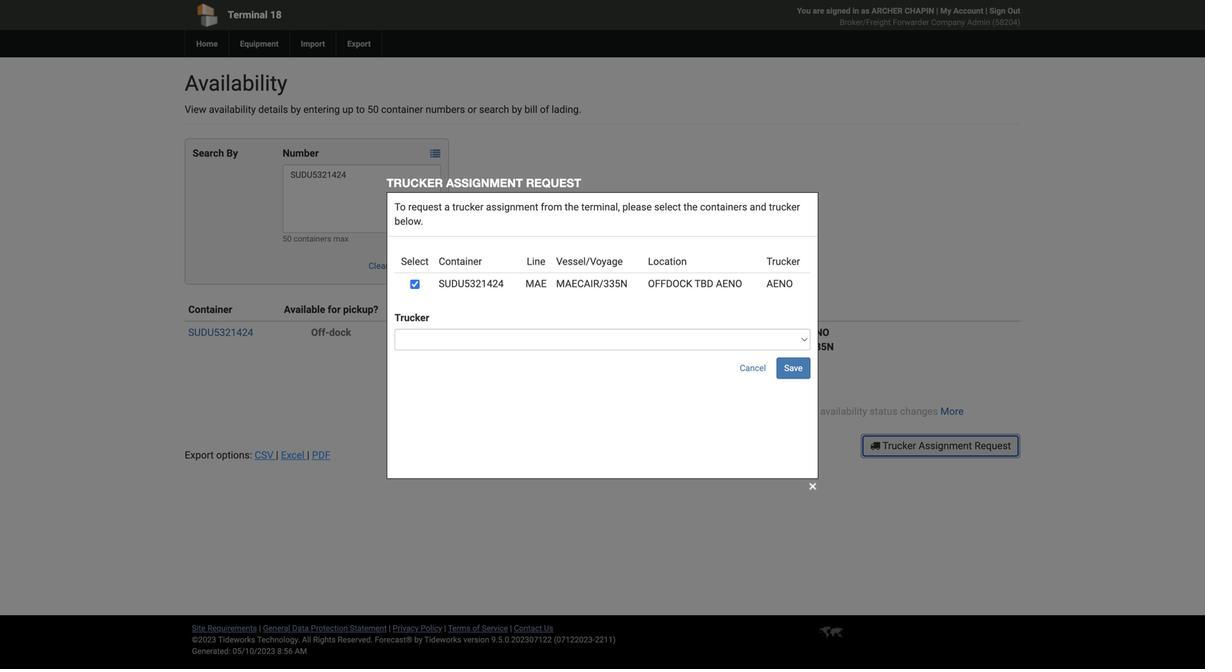 Task type: vqa. For each thing, say whether or not it's contained in the screenshot.
Privacy
yes



Task type: describe. For each thing, give the bounding box(es) containing it.
off-dock
[[311, 327, 351, 339]]

18
[[270, 9, 282, 21]]

1 vertical spatial availability
[[821, 406, 868, 418]]

customs release status : cleared line release status : paid
[[496, 327, 653, 353]]

aeno inside location : offdock tbd aeno ves/voy: maersk cairo/335n
[[803, 327, 830, 339]]

0 vertical spatial assignment
[[446, 176, 523, 190]]

terms of service link
[[448, 624, 508, 633]]

trucker assignment request button
[[861, 434, 1021, 459]]

sudu5321424 link
[[188, 327, 253, 339]]

trucker assignment request inside button
[[881, 440, 1011, 452]]

| up forecast®
[[389, 624, 391, 633]]

general
[[263, 624, 290, 633]]

more link
[[941, 406, 964, 418]]

view
[[185, 104, 206, 116]]

my account link
[[941, 6, 984, 15]]

you are signed in as archer chapin | my account | sign out broker/freight forwarder company admin (58204)
[[797, 6, 1021, 27]]

ves/voy:
[[691, 341, 731, 353]]

dry
[[417, 343, 432, 353]]

contact
[[514, 624, 542, 633]]

broker/freight
[[840, 18, 891, 27]]

service
[[482, 624, 508, 633]]

or
[[468, 104, 477, 116]]

0 horizontal spatial availability
[[209, 104, 256, 116]]

1 vertical spatial status
[[555, 341, 584, 353]]

0 vertical spatial container
[[381, 104, 423, 116]]

view availability details by entering up to 50 container numbers or search by bill of lading.
[[185, 104, 582, 116]]

1 horizontal spatial of
[[540, 104, 549, 116]]

trucker inside button
[[883, 440, 916, 452]]

| left pdf
[[307, 450, 310, 461]]

aeno required accessory : none
[[691, 370, 812, 396]]

home
[[196, 39, 218, 48]]

rights
[[313, 635, 336, 645]]

50 containers max
[[283, 234, 349, 244]]

paid
[[589, 341, 610, 353]]

0 horizontal spatial 50
[[283, 234, 292, 244]]

0 vertical spatial release
[[539, 327, 574, 339]]

site requirements | general data protection statement | privacy policy | terms of service | contact us ©2023 tideworks technology. all rights reserved. forecast® by tideworks version 9.5.0.202307122 (07122023-2211) generated: 05/10/2023 8:56 am
[[192, 624, 616, 656]]

are
[[813, 6, 825, 15]]

by
[[227, 147, 238, 159]]

pdf link
[[312, 450, 331, 461]]

terms
[[448, 624, 471, 633]]

terminal 18
[[228, 9, 282, 21]]

export link
[[336, 30, 382, 57]]

cairo/335n
[[776, 341, 834, 353]]

pickup?
[[343, 304, 379, 316]]

you
[[797, 6, 811, 15]]

search for search by
[[193, 147, 224, 159]]

40dr
[[430, 327, 454, 339]]

0 vertical spatial request
[[526, 176, 581, 190]]

numbers
[[426, 104, 465, 116]]

forwarder
[[893, 18, 930, 27]]

none
[[785, 384, 812, 396]]

home link
[[185, 30, 229, 57]]

truck image
[[871, 441, 881, 451]]

9.5.0.202307122
[[492, 635, 552, 645]]

assignment inside button
[[919, 440, 972, 452]]

details
[[258, 104, 288, 116]]

show list image
[[430, 149, 440, 159]]

excel
[[281, 450, 305, 461]]

1 vertical spatial container
[[776, 406, 818, 418]]

40dr 40' dry container
[[403, 327, 481, 353]]

all
[[302, 635, 311, 645]]

Number text field
[[283, 164, 441, 233]]

sudu5321424
[[188, 327, 253, 339]]

containers
[[294, 234, 331, 244]]

technology.
[[257, 635, 300, 645]]

required
[[691, 384, 731, 396]]

search for search
[[407, 261, 433, 271]]

company
[[932, 18, 966, 27]]

tideworks
[[425, 635, 462, 645]]

site requirements link
[[192, 624, 257, 633]]

site
[[192, 624, 206, 633]]

email
[[706, 406, 731, 418]]

me
[[733, 406, 747, 418]]

contact us link
[[514, 624, 554, 633]]

csv
[[255, 450, 274, 461]]

40'
[[403, 343, 414, 353]]

data
[[292, 624, 309, 633]]

max
[[333, 234, 349, 244]]

version
[[464, 635, 490, 645]]

: left paid
[[584, 341, 586, 353]]

size/type
[[420, 304, 465, 316]]

container
[[434, 343, 481, 353]]

requirements
[[208, 624, 257, 633]]

line
[[496, 341, 515, 353]]

entering
[[304, 104, 340, 116]]

aeno inside aeno required accessory : none
[[730, 370, 756, 382]]

more
[[941, 406, 964, 418]]

status
[[870, 406, 898, 418]]



Task type: locate. For each thing, give the bounding box(es) containing it.
0 horizontal spatial export
[[185, 450, 214, 461]]

clear
[[369, 261, 389, 271]]

release down customs
[[517, 341, 552, 353]]

trucker assignment request down more link at the right
[[881, 440, 1011, 452]]

export inside 'link'
[[347, 39, 371, 48]]

general data protection statement link
[[263, 624, 387, 633]]

chapin
[[905, 6, 935, 15]]

1 horizontal spatial request
[[975, 440, 1011, 452]]

container right to
[[381, 104, 423, 116]]

aeno
[[803, 327, 830, 339], [730, 370, 756, 382]]

by inside 'site requirements | general data protection statement | privacy policy | terms of service | contact us ©2023 tideworks technology. all rights reserved. forecast® by tideworks version 9.5.0.202307122 (07122023-2211) generated: 05/10/2023 8:56 am'
[[414, 635, 423, 645]]

search left by
[[193, 147, 224, 159]]

1 vertical spatial of
[[473, 624, 480, 633]]

| left my
[[937, 6, 939, 15]]

offdock
[[735, 327, 779, 339]]

status
[[576, 327, 605, 339], [555, 341, 584, 353]]

1 vertical spatial export
[[185, 450, 214, 461]]

export for export
[[347, 39, 371, 48]]

status left paid
[[555, 341, 584, 353]]

: up ves/voy:
[[730, 327, 733, 339]]

by right details
[[291, 104, 301, 116]]

by
[[291, 104, 301, 116], [512, 104, 522, 116], [414, 635, 423, 645]]

export for export options: csv | excel | pdf
[[185, 450, 214, 461]]

as
[[861, 6, 870, 15]]

1 vertical spatial release
[[517, 341, 552, 353]]

sign
[[990, 6, 1006, 15]]

| left sign
[[986, 6, 988, 15]]

0 horizontal spatial assignment
[[446, 176, 523, 190]]

1 horizontal spatial 50
[[368, 104, 379, 116]]

50 left the containers
[[283, 234, 292, 244]]

0 vertical spatial export
[[347, 39, 371, 48]]

trucker assignment request down 'show list' image
[[387, 176, 581, 190]]

1 horizontal spatial trucker assignment request
[[881, 440, 1011, 452]]

forecast®
[[375, 635, 412, 645]]

0 vertical spatial search
[[193, 147, 224, 159]]

0 horizontal spatial request
[[526, 176, 581, 190]]

50 right to
[[368, 104, 379, 116]]

request inside button
[[975, 440, 1011, 452]]

0 vertical spatial trucker
[[387, 176, 443, 190]]

search inside button
[[407, 261, 433, 271]]

equipment link
[[229, 30, 289, 57]]

0 horizontal spatial container
[[381, 104, 423, 116]]

privacy policy link
[[393, 624, 442, 633]]

0 vertical spatial status
[[576, 327, 605, 339]]

export down 'terminal 18' link
[[347, 39, 371, 48]]

1 horizontal spatial by
[[414, 635, 423, 645]]

my
[[941, 6, 952, 15]]

0 vertical spatial 50
[[368, 104, 379, 116]]

8:56
[[277, 647, 293, 656]]

admin
[[967, 18, 991, 27]]

| left general
[[259, 624, 261, 633]]

1 horizontal spatial assignment
[[919, 440, 972, 452]]

number
[[283, 147, 319, 159]]

container down none
[[776, 406, 818, 418]]

in
[[853, 6, 859, 15]]

| right csv
[[276, 450, 279, 461]]

0 horizontal spatial trucker assignment request
[[387, 176, 581, 190]]

terminal 18 link
[[185, 0, 521, 30]]

search button
[[399, 255, 441, 277]]

account
[[954, 6, 984, 15]]

container
[[381, 104, 423, 116], [776, 406, 818, 418]]

| up 9.5.0.202307122
[[510, 624, 512, 633]]

1 vertical spatial assignment
[[919, 440, 972, 452]]

0 horizontal spatial trucker
[[387, 176, 443, 190]]

trucker down 'show list' image
[[387, 176, 443, 190]]

import
[[301, 39, 325, 48]]

| up 'tideworks'
[[444, 624, 446, 633]]

search by
[[193, 147, 238, 159]]

1 horizontal spatial search
[[407, 261, 433, 271]]

by left bill
[[512, 104, 522, 116]]

container
[[188, 304, 232, 316]]

05/10/2023
[[233, 647, 275, 656]]

1 vertical spatial 50
[[283, 234, 292, 244]]

off-
[[311, 327, 329, 339]]

email me when container availability status changes more
[[706, 406, 964, 418]]

terminal
[[228, 9, 268, 21]]

location
[[691, 327, 730, 339]]

changes
[[900, 406, 938, 418]]

export left options: on the bottom left of the page
[[185, 450, 214, 461]]

1 horizontal spatial availability
[[821, 406, 868, 418]]

aeno up accessory
[[730, 370, 756, 382]]

by down privacy policy link
[[414, 635, 423, 645]]

0 horizontal spatial search
[[193, 147, 224, 159]]

(58204)
[[993, 18, 1021, 27]]

to
[[356, 104, 365, 116]]

up
[[343, 104, 354, 116]]

search
[[193, 147, 224, 159], [407, 261, 433, 271]]

availability
[[209, 104, 256, 116], [821, 406, 868, 418]]

options:
[[216, 450, 252, 461]]

import link
[[289, 30, 336, 57]]

1 horizontal spatial trucker
[[883, 440, 916, 452]]

trucker right truck image
[[883, 440, 916, 452]]

0 horizontal spatial by
[[291, 104, 301, 116]]

available for pickup?
[[284, 304, 379, 316]]

archer
[[872, 6, 903, 15]]

aeno up 'cairo/335n'
[[803, 327, 830, 339]]

accessory
[[733, 384, 780, 396]]

csv link
[[255, 450, 276, 461]]

cleared
[[610, 327, 653, 339]]

signed
[[827, 6, 851, 15]]

1 horizontal spatial export
[[347, 39, 371, 48]]

assignment
[[446, 176, 523, 190], [919, 440, 972, 452]]

statement
[[350, 624, 387, 633]]

2 horizontal spatial by
[[512, 104, 522, 116]]

search right clear button
[[407, 261, 433, 271]]

privacy
[[393, 624, 419, 633]]

customs
[[496, 327, 536, 339]]

©2023 tideworks
[[192, 635, 255, 645]]

|
[[937, 6, 939, 15], [986, 6, 988, 15], [276, 450, 279, 461], [307, 450, 310, 461], [259, 624, 261, 633], [389, 624, 391, 633], [444, 624, 446, 633], [510, 624, 512, 633]]

maersk
[[734, 341, 774, 353]]

(07122023-
[[554, 635, 595, 645]]

of right bill
[[540, 104, 549, 116]]

availability left status
[[821, 406, 868, 418]]

available
[[284, 304, 325, 316]]

1 horizontal spatial aeno
[[803, 327, 830, 339]]

bill
[[525, 104, 538, 116]]

release right customs
[[539, 327, 574, 339]]

1 horizontal spatial container
[[776, 406, 818, 418]]

tbd
[[782, 327, 801, 339]]

: up paid
[[605, 327, 607, 339]]

us
[[544, 624, 554, 633]]

for
[[328, 304, 341, 316]]

0 horizontal spatial of
[[473, 624, 480, 633]]

equipment
[[240, 39, 279, 48]]

0 vertical spatial availability
[[209, 104, 256, 116]]

0 horizontal spatial aeno
[[730, 370, 756, 382]]

: inside location : offdock tbd aeno ves/voy: maersk cairo/335n
[[730, 327, 733, 339]]

0 vertical spatial trucker assignment request
[[387, 176, 581, 190]]

availability down availability
[[209, 104, 256, 116]]

1 vertical spatial search
[[407, 261, 433, 271]]

status up paid
[[576, 327, 605, 339]]

1 vertical spatial aeno
[[730, 370, 756, 382]]

: left none
[[780, 384, 782, 396]]

1 vertical spatial trucker assignment request
[[881, 440, 1011, 452]]

sign out link
[[990, 6, 1021, 15]]

am
[[295, 647, 307, 656]]

availability
[[185, 71, 287, 96]]

lading.
[[552, 104, 582, 116]]

0 vertical spatial aeno
[[803, 327, 830, 339]]

when
[[750, 406, 774, 418]]

0 vertical spatial of
[[540, 104, 549, 116]]

export options: csv | excel | pdf
[[185, 450, 331, 461]]

1 vertical spatial request
[[975, 440, 1011, 452]]

: inside aeno required accessory : none
[[780, 384, 782, 396]]

of inside 'site requirements | general data protection statement | privacy policy | terms of service | contact us ©2023 tideworks technology. all rights reserved. forecast® by tideworks version 9.5.0.202307122 (07122023-2211) generated: 05/10/2023 8:56 am'
[[473, 624, 480, 633]]

excel link
[[281, 450, 307, 461]]

1 vertical spatial trucker
[[883, 440, 916, 452]]

out
[[1008, 6, 1021, 15]]

of up version on the left bottom
[[473, 624, 480, 633]]

50
[[368, 104, 379, 116], [283, 234, 292, 244]]

location : offdock tbd aeno ves/voy: maersk cairo/335n
[[691, 327, 834, 353]]

generated:
[[192, 647, 231, 656]]

pdf
[[312, 450, 331, 461]]

reserved.
[[338, 635, 373, 645]]



